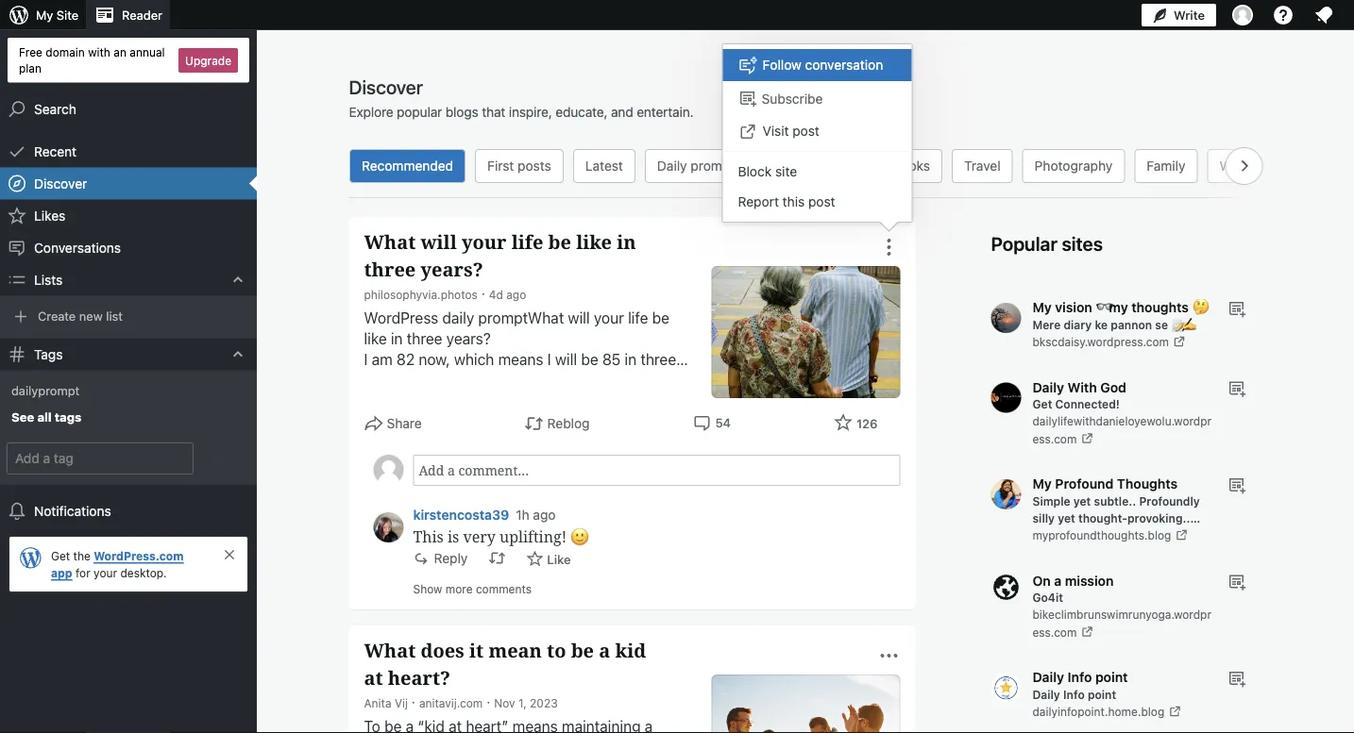 Task type: vqa. For each thing, say whether or not it's contained in the screenshot.
Extensions link
no



Task type: locate. For each thing, give the bounding box(es) containing it.
ago inside what will your life be like in three years? philosophyvia.photos · 4d ago wordpress daily promptwhat will your life be like in three years? i am 82 now, which means i will be 85 in three years. but then, who cares? and why should i care? who should i care? who should care for me? after these three years, i wish to continue my life with my better half. my better half is with me, thank god. as you can see in the image above, she is holding back my shirt, providing me with much comfort, support, and mental strength.so what will i be like?futuremy imaginationmessagemy advice
[[507, 288, 526, 301]]

2 vertical spatial your
[[94, 567, 117, 580]]

4d ago link
[[489, 288, 526, 301]]

i left am
[[364, 351, 368, 369]]

subscribe image for mission
[[1227, 573, 1246, 592]]

the down 'half'
[[437, 476, 459, 494]]

2 horizontal spatial ·
[[487, 695, 490, 710]]

half.
[[515, 434, 544, 452]]

0 vertical spatial discover
[[349, 76, 423, 98]]

· right the vij
[[412, 695, 416, 710]]

help image
[[1272, 4, 1295, 26]]

get up app
[[51, 550, 70, 563]]

life up 4d ago link
[[512, 229, 544, 255]]

yet up up
[[1058, 512, 1076, 525]]

on a mission go4it
[[1033, 573, 1114, 605]]

2 what from the top
[[364, 638, 416, 664]]

info up dailyinfopoint.home.blog
[[1068, 670, 1092, 686]]

1 horizontal spatial to
[[604, 413, 618, 431]]

my site link
[[0, 0, 86, 30]]

be left kid
[[571, 638, 594, 664]]

what inside what will your life be like in three years? philosophyvia.photos · 4d ago wordpress daily promptwhat will your life be like in three years? i am 82 now, which means i will be 85 in three years. but then, who cares? and why should i care? who should i care? who should care for me? after these three years, i wish to continue my life with my better half. my better half is with me, thank god. as you can see in the image above, she is holding back my shirt, providing me with much comfort, support, and mental strength.so what will i be like?futuremy imaginationmessagemy advice
[[364, 229, 416, 255]]

is right she
[[587, 476, 598, 494]]

comments
[[476, 583, 532, 596]]

my up can
[[364, 455, 385, 473]]

better up see
[[389, 455, 430, 473]]

subscribe image
[[1227, 573, 1246, 592], [1227, 670, 1246, 689]]

it
[[470, 638, 484, 664]]

menu containing follow conversation
[[723, 44, 912, 222]]

1 vertical spatial like
[[364, 330, 387, 348]]

1 horizontal spatial the
[[437, 476, 459, 494]]

on a mission link
[[1033, 573, 1114, 589]]

block site
[[738, 163, 797, 179]]

my down me?
[[364, 434, 385, 452]]

dismiss image
[[222, 548, 237, 563]]

2 subscribe image from the top
[[1227, 670, 1246, 689]]

my up "simple" on the right bottom of the page
[[1033, 477, 1052, 492]]

point up dailyinfopoint.home.blog
[[1088, 689, 1117, 702]]

share button
[[364, 414, 422, 435]]

0 vertical spatial for
[[659, 392, 678, 410]]

126 button
[[834, 413, 878, 435]]

with up image
[[479, 455, 507, 473]]

1 vertical spatial subscribe image
[[1227, 379, 1246, 398]]

1 horizontal spatial for
[[659, 392, 678, 410]]

1 what from the top
[[364, 229, 416, 255]]

ess.com inside dailylifewithdanieloyewolu.wordpr ess.com
[[1033, 433, 1077, 446]]

ago
[[507, 288, 526, 301], [533, 507, 556, 523]]

1 vertical spatial for
[[76, 567, 90, 580]]

2 horizontal spatial your
[[594, 309, 624, 327]]

be inside 'what does it mean to be a kid at heart? anita vij · anitavij.com · nov 1, 2023'
[[571, 638, 594, 664]]

with down she
[[557, 496, 586, 514]]

my up mere
[[1033, 300, 1052, 315]]

what will your life be like in three years? philosophyvia.photos · 4d ago wordpress daily promptwhat will your life be like in three years? i am 82 now, which means i will be 85 in three years. but then, who cares? and why should i care? who should i care? who should care for me? after these three years, i wish to continue my life with my better half. my better half is with me, thank god. as you can see in the image above, she is holding back my shirt, providing me with much comfort, support, and mental strength.so what will i be like?futuremy imaginationmessagemy advice
[[364, 229, 685, 577]]

0 vertical spatial like
[[576, 229, 612, 255]]

dailylifewithdanieloyewolu.wordpr
[[1033, 415, 1212, 428]]

2 vertical spatial life
[[389, 434, 409, 452]]

1 vertical spatial is
[[587, 476, 598, 494]]

1 ess.com from the top
[[1033, 433, 1077, 446]]

is up reply
[[448, 527, 459, 547]]

three up now,
[[407, 330, 443, 348]]

Travel radio
[[952, 149, 1013, 183]]

0 horizontal spatial who
[[405, 392, 437, 410]]

group
[[374, 455, 901, 486]]

0 vertical spatial info
[[1068, 670, 1092, 686]]

what
[[651, 517, 685, 535]]

1 horizontal spatial get
[[1033, 398, 1053, 411]]

care? down cares?
[[498, 392, 536, 410]]

post inside the report this post button
[[809, 194, 836, 210]]

1 horizontal spatial care?
[[498, 392, 536, 410]]

1 horizontal spatial like
[[576, 229, 612, 255]]

1 horizontal spatial my
[[401, 496, 422, 514]]

discover up explore
[[349, 76, 423, 98]]

2 vertical spatial is
[[448, 527, 459, 547]]

0 horizontal spatial better
[[389, 455, 430, 473]]

0 horizontal spatial discover
[[34, 176, 87, 191]]

better left half.
[[470, 434, 511, 452]]

i up continue
[[670, 372, 673, 390]]

life..
[[1084, 529, 1109, 542]]

to right "mean"
[[547, 638, 566, 664]]

three right these
[[476, 413, 512, 431]]

dailylifewithdanieloyewolu.wordpr ess.com
[[1033, 415, 1212, 446]]

your up the 85
[[594, 309, 624, 327]]

2 horizontal spatial my
[[445, 434, 466, 452]]

1 horizontal spatial life
[[512, 229, 544, 255]]

a inside on a mission go4it
[[1054, 573, 1062, 589]]

kirstencosta39
[[413, 507, 509, 523]]

in down wordpress
[[391, 330, 403, 348]]

life up care on the left of page
[[628, 309, 648, 327]]

1 vertical spatial discover
[[34, 176, 87, 191]]

Recommended radio
[[349, 149, 465, 183]]

your up 4d on the left of the page
[[462, 229, 507, 255]]

menu inside tooltip
[[723, 44, 912, 222]]

my down see
[[401, 496, 422, 514]]

is
[[464, 455, 475, 473], [587, 476, 598, 494], [448, 527, 459, 547]]

ess.com for on
[[1033, 626, 1077, 639]]

what up philosophyvia.photos link
[[364, 229, 416, 255]]

for up continue
[[659, 392, 678, 410]]

option group
[[344, 149, 1280, 183]]

1 vertical spatial years?
[[447, 330, 491, 348]]

First posts radio
[[475, 149, 563, 183]]

reply
[[434, 551, 468, 566]]

2 vertical spatial subscribe image
[[1227, 476, 1246, 495]]

Food radio
[[763, 149, 818, 183]]

my inside the my vision 👓my thoughts 🤔 mere diary ke pannon se 📝✍️
[[1033, 300, 1052, 315]]

1 vertical spatial point
[[1088, 689, 1117, 702]]

1 vertical spatial life
[[628, 309, 648, 327]]

ago right 4d on the left of the page
[[507, 288, 526, 301]]

likes link
[[0, 200, 257, 232]]

1 horizontal spatial is
[[464, 455, 475, 473]]

my for profound
[[1033, 477, 1052, 492]]

2 ess.com from the top
[[1033, 626, 1077, 639]]

1 horizontal spatial a
[[1054, 573, 1062, 589]]

a left kid
[[599, 638, 610, 664]]

better
[[470, 434, 511, 452], [389, 455, 430, 473]]

follow conversation
[[763, 57, 884, 72]]

1 vertical spatial a
[[599, 638, 610, 664]]

annual
[[130, 45, 165, 59]]

menu
[[723, 44, 912, 222]]

my left site
[[36, 8, 53, 22]]

your down get the
[[94, 567, 117, 580]]

nov
[[494, 697, 515, 710]]

to right wish
[[604, 413, 618, 431]]

Writing radio
[[1207, 149, 1275, 183]]

nov 1, 2023 link
[[494, 697, 558, 710]]

1 vertical spatial subscribe image
[[1227, 670, 1246, 689]]

ess.com inside bikeclimbrunswimrunyoga.wordpr ess.com
[[1033, 626, 1077, 639]]

0 vertical spatial subscribe image
[[1227, 573, 1246, 592]]

dailyinfopoint.home.blog link
[[1033, 706, 1182, 719]]

Daily prompts radio
[[645, 149, 754, 183]]

life down share
[[389, 434, 409, 452]]

1 vertical spatial what
[[364, 638, 416, 664]]

0 horizontal spatial get
[[51, 550, 70, 563]]

1 subscribe image from the top
[[1227, 299, 1246, 318]]

0 horizontal spatial ·
[[412, 695, 416, 710]]

1 horizontal spatial who
[[540, 392, 571, 410]]

conversations
[[34, 240, 121, 256]]

ago right 1h
[[533, 507, 556, 523]]

this
[[413, 527, 444, 547]]

1 who from the left
[[405, 392, 437, 410]]

ess.com down connected!
[[1033, 433, 1077, 446]]

me
[[532, 496, 553, 514]]

None radio
[[828, 149, 871, 183]]

manage your notifications image
[[1313, 4, 1336, 26]]

popular
[[397, 104, 442, 120]]

1 vertical spatial the
[[73, 550, 91, 563]]

0 vertical spatial to
[[604, 413, 618, 431]]

create new list
[[38, 309, 123, 323]]

what up at heart?
[[364, 638, 416, 664]]

2 horizontal spatial life
[[628, 309, 648, 327]]

1 subscribe image from the top
[[1227, 573, 1246, 592]]

1 horizontal spatial ago
[[533, 507, 556, 523]]

subscribe button
[[723, 81, 912, 115]]

0 vertical spatial the
[[437, 476, 459, 494]]

0 horizontal spatial care?
[[364, 392, 401, 410]]

then,
[[437, 372, 471, 390]]

what for at heart?
[[364, 638, 416, 664]]

shirt,
[[426, 496, 460, 514]]

2 subscribe image from the top
[[1227, 379, 1246, 398]]

0 vertical spatial years?
[[421, 256, 483, 282]]

0 vertical spatial your
[[462, 229, 507, 255]]

post right this
[[809, 194, 836, 210]]

126
[[857, 416, 878, 430]]

i left wish
[[561, 413, 565, 431]]

thought-
[[1079, 512, 1128, 525]]

subscribe image for my profound thoughts
[[1227, 476, 1246, 495]]

Family radio
[[1134, 149, 1198, 183]]

this is very uplifting! 🙂
[[413, 527, 586, 547]]

yet down profound
[[1074, 495, 1091, 508]]

that
[[482, 104, 506, 120]]

add group
[[0, 440, 257, 478]]

care? down years.
[[364, 392, 401, 410]]

1 vertical spatial yet
[[1058, 512, 1076, 525]]

0 vertical spatial ago
[[507, 288, 526, 301]]

my inside my profound thoughts simple yet subtle.. profoundly silly yet thought-provoking.. sums up life..
[[1033, 477, 1052, 492]]

0 vertical spatial post
[[793, 123, 820, 138]]

0 horizontal spatial for
[[76, 567, 90, 580]]

with inside free domain with an annual plan
[[88, 45, 110, 59]]

toggle menu image
[[878, 236, 901, 259]]

discover for discover explore popular blogs that inspire, educate, and entertain.
[[349, 76, 423, 98]]

prompts
[[690, 158, 741, 174]]

years? up which
[[447, 330, 491, 348]]

kid
[[615, 638, 646, 664]]

daily up dailyinfopoint.home.blog
[[1033, 670, 1064, 686]]

recommended
[[361, 158, 453, 174]]

desktop.
[[120, 567, 167, 580]]

0 horizontal spatial ago
[[507, 288, 526, 301]]

daily info point daily info point
[[1033, 670, 1128, 702]]

0 vertical spatial get
[[1033, 398, 1053, 411]]

my down these
[[445, 434, 466, 452]]

thank
[[541, 455, 579, 473]]

will up philosophyvia.photos
[[421, 229, 457, 255]]

discover down recent
[[34, 176, 87, 191]]

up
[[1067, 529, 1081, 542]]

i down comfort, on the left of the page
[[390, 538, 394, 556]]

0 vertical spatial what
[[364, 229, 416, 255]]

0 vertical spatial life
[[512, 229, 544, 255]]

daily for daily prompts
[[657, 158, 687, 174]]

info down daily info point link
[[1064, 689, 1085, 702]]

0 vertical spatial a
[[1054, 573, 1062, 589]]

years?
[[421, 256, 483, 282], [447, 330, 491, 348]]

be down the "posts"
[[548, 229, 571, 255]]

an
[[114, 45, 126, 59]]

conversations link
[[0, 232, 257, 264]]

discover inside discover explore popular blogs that inspire, educate, and entertain.
[[349, 76, 423, 98]]

notifications link
[[0, 496, 257, 528]]

keyboard_arrow_down image
[[229, 271, 247, 290]]

ess.com down go4it
[[1033, 626, 1077, 639]]

upgrade
[[185, 54, 231, 67]]

1 horizontal spatial discover
[[349, 76, 423, 98]]

0 horizontal spatial to
[[547, 638, 566, 664]]

2023
[[530, 697, 558, 710]]

notifications
[[34, 504, 111, 520]]

3 subscribe image from the top
[[1227, 476, 1246, 495]]

a right on
[[1054, 573, 1062, 589]]

myprofoundthoughts.blog
[[1033, 529, 1172, 543]]

anita vij link
[[364, 697, 408, 710]]

tags link
[[0, 339, 257, 371]]

the up for your desktop.
[[73, 550, 91, 563]]

tooltip
[[713, 43, 913, 232]]

but
[[409, 372, 433, 390]]

who up "reblog" "button"
[[540, 392, 571, 410]]

2 horizontal spatial is
[[587, 476, 598, 494]]

85
[[602, 351, 621, 369]]

i down who
[[491, 392, 494, 410]]

0 horizontal spatial your
[[94, 567, 117, 580]]

1 vertical spatial post
[[809, 194, 836, 210]]

is right 'half'
[[464, 455, 475, 473]]

like down the latest radio
[[576, 229, 612, 255]]

for down get the
[[76, 567, 90, 580]]

my
[[36, 8, 53, 22], [1033, 300, 1052, 315], [364, 455, 385, 473], [1033, 477, 1052, 492]]

what inside 'what does it mean to be a kid at heart? anita vij · anitavij.com · nov 1, 2023'
[[364, 638, 416, 664]]

1 care? from the left
[[364, 392, 401, 410]]

see all tags link
[[0, 404, 257, 433]]

who down the but
[[405, 392, 437, 410]]

like up am
[[364, 330, 387, 348]]

🙂
[[571, 527, 586, 547]]

in
[[617, 229, 636, 255], [391, 330, 403, 348], [625, 351, 637, 369], [421, 476, 433, 494]]

years? up philosophyvia.photos link
[[421, 256, 483, 282]]

to inside 'what does it mean to be a kid at heart? anita vij · anitavij.com · nov 1, 2023'
[[547, 638, 566, 664]]

1 vertical spatial info
[[1064, 689, 1085, 702]]

0 horizontal spatial is
[[448, 527, 459, 547]]

daily left with
[[1033, 380, 1064, 395]]

my inside what will your life be like in three years? philosophyvia.photos · 4d ago wordpress daily promptwhat will your life be like in three years? i am 82 now, which means i will be 85 in three years. but then, who cares? and why should i care? who should i care? who should care for me? after these three years, i wish to continue my life with my better half. my better half is with me, thank god. as you can see in the image above, she is holding back my shirt, providing me with much comfort, support, and mental strength.so what will i be like?futuremy imaginationmessagemy advice
[[364, 455, 385, 473]]

simple
[[1033, 495, 1071, 508]]

0 horizontal spatial my
[[364, 434, 385, 452]]

promptwhat
[[478, 309, 564, 327]]

report this post button
[[723, 187, 912, 217]]

my inside my site link
[[36, 8, 53, 22]]

0 vertical spatial ess.com
[[1033, 433, 1077, 446]]

1 vertical spatial ess.com
[[1033, 626, 1077, 639]]

add button
[[200, 444, 246, 474]]

anita
[[364, 697, 392, 710]]

2 care? from the left
[[498, 392, 536, 410]]

·
[[482, 286, 485, 301], [412, 695, 416, 710], [487, 695, 490, 710]]

0 vertical spatial better
[[470, 434, 511, 452]]

1 horizontal spatial ·
[[482, 286, 485, 301]]

daily inside daily with god get connected!
[[1033, 380, 1064, 395]]

she
[[558, 476, 583, 494]]

books
[[893, 158, 930, 174]]

am
[[372, 351, 393, 369]]

post right visit
[[793, 123, 820, 138]]

daily down daily info point link
[[1033, 689, 1061, 702]]

1 vertical spatial your
[[594, 309, 624, 327]]

0 vertical spatial subscribe image
[[1227, 299, 1246, 318]]

daily info point link
[[1033, 670, 1128, 686]]

Latest radio
[[573, 149, 635, 183]]

get down daily with god link in the bottom right of the page
[[1033, 398, 1053, 411]]

1 vertical spatial to
[[547, 638, 566, 664]]

daily left prompts
[[657, 158, 687, 174]]

· left 4d on the left of the page
[[482, 286, 485, 301]]

subscribe image
[[1227, 299, 1246, 318], [1227, 379, 1246, 398], [1227, 476, 1246, 495]]

continue
[[622, 413, 681, 431]]

· left the "nov"
[[487, 695, 490, 710]]

point up dailyinfopoint.home.blog link
[[1096, 670, 1128, 686]]

ess.com
[[1033, 433, 1077, 446], [1033, 626, 1077, 639]]

daily inside option
[[657, 158, 687, 174]]

0 horizontal spatial a
[[599, 638, 610, 664]]

to inside what will your life be like in three years? philosophyvia.photos · 4d ago wordpress daily promptwhat will your life be like in three years? i am 82 now, which means i will be 85 in three years. but then, who cares? and why should i care? who should i care? who should care for me? after these three years, i wish to continue my life with my better half. my better half is with me, thank god. as you can see in the image above, she is holding back my shirt, providing me with much comfort, support, and mental strength.so what will i be like?futuremy imaginationmessagemy advice
[[604, 413, 618, 431]]

with left an
[[88, 45, 110, 59]]



Task type: describe. For each thing, give the bounding box(es) containing it.
and entertain.
[[611, 104, 694, 120]]

and
[[557, 372, 584, 390]]

get the
[[51, 550, 94, 563]]

bkscdaisy.wordpress.com link
[[1033, 335, 1186, 349]]

1 horizontal spatial your
[[462, 229, 507, 255]]

strength.so
[[568, 517, 647, 535]]

my profile image
[[1233, 5, 1253, 26]]

my vision 👓my thoughts 🤔 mere diary ke pannon se 📝✍️
[[1033, 300, 1206, 332]]

block site button
[[723, 156, 912, 187]]

bob builder image
[[374, 455, 404, 486]]

three up care on the left of page
[[641, 351, 676, 369]]

daily prompts
[[657, 158, 741, 174]]

holding
[[602, 476, 652, 494]]

1 vertical spatial get
[[51, 550, 70, 563]]

popular sites
[[991, 232, 1103, 255]]

my profound thoughts simple yet subtle.. profoundly silly yet thought-provoking.. sums up life..
[[1033, 477, 1200, 542]]

write
[[1174, 8, 1205, 22]]

be up care on the left of page
[[652, 309, 670, 327]]

half
[[434, 455, 460, 473]]

🤔
[[1193, 300, 1206, 315]]

reblog button
[[525, 414, 590, 435]]

create new list link
[[0, 303, 257, 331]]

in down the latest radio
[[617, 229, 636, 255]]

does
[[421, 638, 465, 664]]

Add a tag text field
[[8, 444, 193, 474]]

ess.com for daily
[[1033, 433, 1077, 446]]

thoughts
[[1117, 477, 1178, 492]]

cares?
[[508, 372, 553, 390]]

educate,
[[556, 104, 608, 120]]

Add a comment… text field
[[413, 455, 901, 486]]

travel
[[964, 158, 1000, 174]]

god
[[1101, 380, 1127, 395]]

wordpress.com
[[94, 550, 184, 563]]

what will your life be like in three years? link
[[364, 229, 689, 283]]

report this post
[[738, 194, 836, 210]]

mere
[[1033, 318, 1061, 332]]

bikeclimbrunswimrunyoga.wordpr ess.com
[[1033, 609, 1212, 639]]

1 vertical spatial ago
[[533, 507, 556, 523]]

daily for daily info point daily info point
[[1033, 670, 1064, 686]]

1 vertical spatial better
[[389, 455, 430, 473]]

turn this comment into its own post button
[[489, 550, 506, 567]]

care
[[625, 392, 655, 410]]

tags
[[34, 347, 63, 362]]

philosophyvia.photos link
[[364, 288, 478, 301]]

toggle menu image
[[878, 645, 901, 668]]

you
[[641, 455, 666, 473]]

this
[[783, 194, 805, 210]]

profoundly
[[1140, 495, 1200, 508]]

reblog image
[[489, 550, 506, 567]]

subscribe image for daily with god
[[1227, 379, 1246, 398]]

new
[[79, 309, 103, 323]]

will up and
[[555, 351, 577, 369]]

0 vertical spatial is
[[464, 455, 475, 473]]

daily for daily with god get connected!
[[1033, 380, 1064, 395]]

show more comments
[[413, 583, 532, 596]]

0 horizontal spatial the
[[73, 550, 91, 563]]

advice
[[364, 559, 409, 577]]

app
[[51, 567, 72, 580]]

what for years?
[[364, 229, 416, 255]]

1,
[[518, 697, 527, 710]]

· inside what will your life be like in three years? philosophyvia.photos · 4d ago wordpress daily promptwhat will your life be like in three years? i am 82 now, which means i will be 85 in three years. but then, who cares? and why should i care? who should i care? who should care for me? after these three years, i wish to continue my life with my better half. my better half is with me, thank god. as you can see in the image above, she is holding back my shirt, providing me with much comfort, support, and mental strength.so what will i be like?futuremy imaginationmessagemy advice
[[482, 286, 485, 301]]

explore
[[349, 104, 393, 120]]

subscribe
[[762, 90, 823, 106]]

should up care on the left of page
[[620, 372, 666, 390]]

means
[[498, 351, 544, 369]]

0 vertical spatial point
[[1096, 670, 1128, 686]]

should down then,
[[441, 392, 487, 410]]

likes
[[34, 208, 65, 223]]

discover link
[[0, 168, 257, 200]]

my profound thoughts link
[[1033, 477, 1178, 492]]

visit
[[763, 123, 789, 138]]

food
[[775, 158, 806, 174]]

kirstencosta39 image
[[374, 513, 404, 543]]

create
[[38, 309, 76, 323]]

first posts
[[487, 158, 551, 174]]

show more comments button
[[413, 577, 532, 602]]

my site
[[36, 8, 78, 22]]

for inside what will your life be like in three years? philosophyvia.photos · 4d ago wordpress daily promptwhat will your life be like in three years? i am 82 now, which means i will be 85 in three years. but then, who cares? and why should i care? who should i care? who should care for me? after these three years, i wish to continue my life with my better half. my better half is with me, thank god. as you can see in the image above, she is holding back my shirt, providing me with much comfort, support, and mental strength.so what will i be like?futuremy imaginationmessagemy advice
[[659, 392, 678, 410]]

at heart?
[[364, 665, 451, 691]]

i up cares?
[[548, 351, 551, 369]]

dailylifewithdanieloyewolu.wordpr ess.com link
[[1033, 415, 1212, 446]]

latest
[[585, 158, 623, 174]]

keyboard_arrow_down image
[[229, 345, 247, 364]]

what does it mean to be a kid at heart? anita vij · anitavij.com · nov 1, 2023
[[364, 638, 646, 710]]

more
[[446, 583, 473, 596]]

three up philosophyvia.photos
[[364, 256, 416, 282]]

will up the advice
[[364, 538, 386, 556]]

the inside what will your life be like in three years? philosophyvia.photos · 4d ago wordpress daily promptwhat will your life be like in three years? i am 82 now, which means i will be 85 in three years. but then, who cares? and why should i care? who should i care? who should care for me? after these three years, i wish to continue my life with my better half. my better half is with me, thank god. as you can see in the image above, she is holding back my shirt, providing me with much comfort, support, and mental strength.so what will i be like?futuremy imaginationmessagemy advice
[[437, 476, 459, 494]]

post inside "visit post" button
[[793, 123, 820, 138]]

like button
[[526, 550, 571, 570]]

very
[[463, 527, 496, 547]]

photography
[[1034, 158, 1113, 174]]

plan
[[19, 61, 42, 74]]

god.
[[583, 455, 616, 473]]

follow conversation button
[[723, 49, 912, 81]]

provoking..
[[1128, 512, 1191, 525]]

list
[[106, 309, 123, 323]]

54 button
[[693, 414, 731, 433]]

thoughts
[[1132, 300, 1189, 315]]

0 horizontal spatial like
[[364, 330, 387, 348]]

lists
[[34, 272, 63, 288]]

in right see
[[421, 476, 433, 494]]

my vision 👓my thoughts 🤔 link
[[1033, 300, 1206, 315]]

be left the 85
[[581, 351, 599, 369]]

tooltip containing follow conversation
[[713, 43, 913, 232]]

Photography radio
[[1022, 149, 1125, 183]]

my for vision
[[1033, 300, 1052, 315]]

a inside 'what does it mean to be a kid at heart? anita vij · anitavij.com · nov 1, 2023'
[[599, 638, 610, 664]]

will right promptwhat on the left top of the page
[[568, 309, 590, 327]]

as
[[620, 455, 637, 473]]

lists link
[[0, 264, 257, 296]]

see
[[11, 410, 34, 424]]

get inside daily with god get connected!
[[1033, 398, 1053, 411]]

subscribe image for my vision 👓my thoughts 🤔
[[1227, 299, 1246, 318]]

search
[[34, 101, 76, 117]]

option group containing recommended
[[344, 149, 1280, 183]]

years,
[[516, 413, 557, 431]]

daily with god link
[[1033, 380, 1127, 395]]

0 vertical spatial yet
[[1074, 495, 1091, 508]]

share
[[387, 416, 422, 432]]

my for site
[[36, 8, 53, 22]]

👓my
[[1096, 300, 1129, 315]]

and
[[488, 517, 513, 535]]

above,
[[509, 476, 554, 494]]

after
[[397, 413, 430, 431]]

why
[[588, 372, 616, 390]]

write link
[[1142, 0, 1217, 30]]

discover for discover
[[34, 176, 87, 191]]

2 who from the left
[[540, 392, 571, 410]]

anitavij.com link
[[419, 697, 483, 710]]

report
[[738, 194, 779, 210]]

Books radio
[[880, 149, 942, 183]]

subscribe image for point
[[1227, 670, 1246, 689]]

in right the 85
[[625, 351, 637, 369]]

blogs
[[446, 104, 479, 120]]

be down comfort, on the left of the page
[[398, 538, 415, 556]]

reply button
[[413, 550, 468, 568]]

1 horizontal spatial better
[[470, 434, 511, 452]]

ke
[[1095, 318, 1108, 332]]

pannon
[[1111, 318, 1153, 332]]

should down the "why"
[[575, 392, 621, 410]]

0 horizontal spatial life
[[389, 434, 409, 452]]

with down after
[[413, 434, 441, 452]]

block
[[738, 163, 772, 179]]

reader link
[[86, 0, 170, 30]]

all
[[37, 410, 52, 424]]



